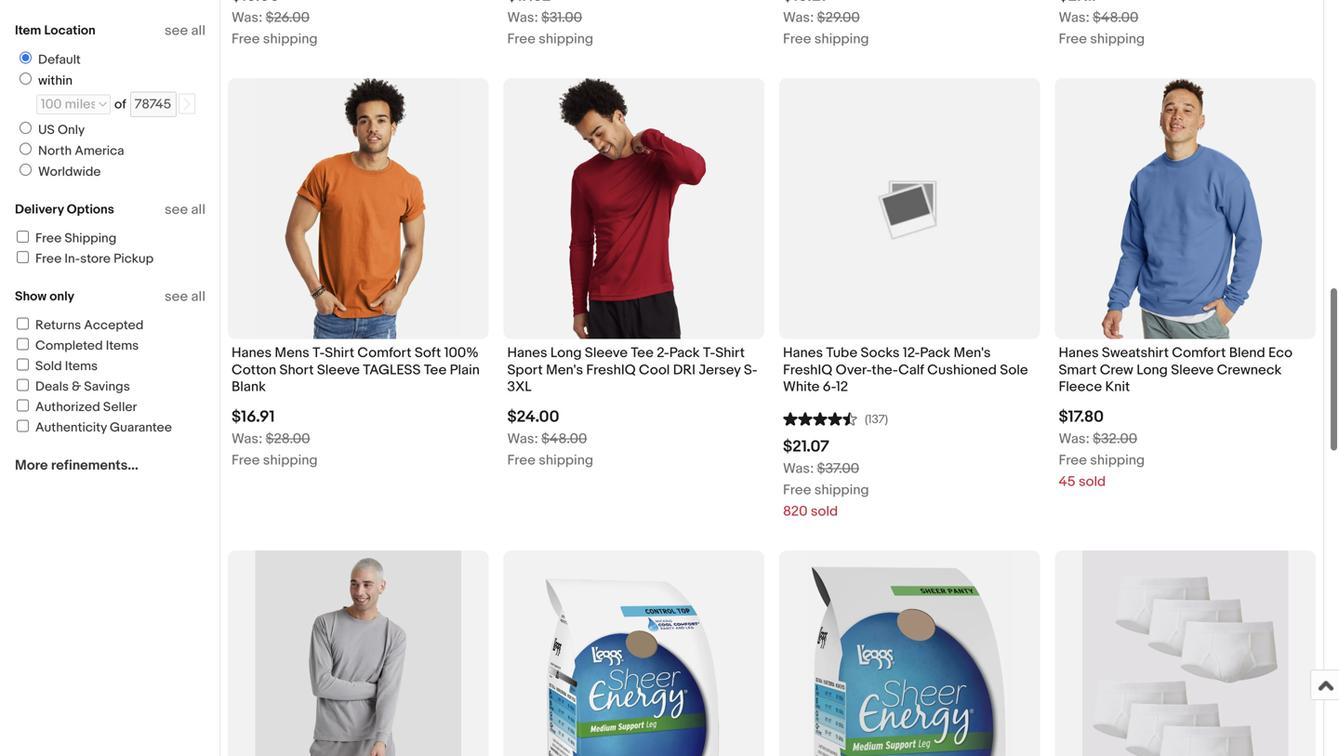 Task type: vqa. For each thing, say whether or not it's contained in the screenshot.
pickup
yes



Task type: locate. For each thing, give the bounding box(es) containing it.
1 t- from the left
[[313, 345, 325, 361]]

sleeve inside hanes long sleeve tee 2-pack t-shirt sport men's freshiq cool dri jersey s- 3xl
[[585, 345, 628, 361]]

1 vertical spatial all
[[191, 201, 206, 218]]

all sheer pantyhose l'eggs 6-pack sheer energy regular medium support toe waist image
[[807, 550, 1013, 756]]

hanes mens t-shirt comfort soft 100% cotton short sleeve tagless tee plain blank
[[232, 345, 480, 395]]

comfort up the tagless
[[357, 345, 411, 361]]

1 see all from the top
[[165, 22, 206, 39]]

1 vertical spatial see all
[[165, 201, 206, 218]]

sweatshirt
[[1102, 345, 1169, 361]]

2 freshiq from the left
[[783, 362, 833, 378]]

sold right 820 in the right of the page
[[811, 503, 838, 520]]

shirt right mens at the top of the page
[[325, 345, 354, 361]]

tee inside hanes mens t-shirt comfort soft 100% cotton short sleeve tagless tee plain blank
[[424, 362, 447, 378]]

1 see all button from the top
[[165, 22, 206, 39]]

store
[[80, 251, 111, 267]]

0 vertical spatial all
[[191, 22, 206, 39]]

1 all from the top
[[191, 22, 206, 39]]

$16.91
[[232, 407, 275, 427]]

1 horizontal spatial tee
[[631, 345, 654, 361]]

1 vertical spatial see
[[165, 201, 188, 218]]

free inside the was: $48.00 free shipping
[[1059, 31, 1087, 48]]

4 hanes from the left
[[1059, 345, 1099, 361]]

cotton
[[232, 362, 276, 378]]

(137) link
[[783, 410, 888, 427]]

&
[[72, 379, 81, 395]]

hanes up cotton
[[232, 345, 272, 361]]

sold right 45
[[1079, 473, 1106, 490]]

2 all from the top
[[191, 201, 206, 218]]

hanes up white
[[783, 345, 823, 361]]

0 vertical spatial see all button
[[165, 22, 206, 39]]

see all for free shipping
[[165, 201, 206, 218]]

free inside $17.80 was: $32.00 free shipping 45 sold
[[1059, 452, 1087, 468]]

shirt up jersey
[[715, 345, 745, 361]]

free inside $21.07 was: $37.00 free shipping 820 sold
[[783, 482, 811, 498]]

men's inside hanes long sleeve tee 2-pack t-shirt sport men's freshiq cool dri jersey s- 3xl
[[546, 362, 583, 378]]

pack up calf
[[920, 345, 951, 361]]

delivery options
[[15, 202, 114, 218]]

0 horizontal spatial tee
[[424, 362, 447, 378]]

t- right mens at the top of the page
[[313, 345, 325, 361]]

items up the deals & savings
[[65, 359, 98, 374]]

men's up cushioned
[[954, 345, 991, 361]]

shirt inside hanes long sleeve tee 2-pack t-shirt sport men's freshiq cool dri jersey s- 3xl
[[715, 345, 745, 361]]

1 horizontal spatial sleeve
[[585, 345, 628, 361]]

long
[[550, 345, 582, 361], [1137, 362, 1168, 378]]

shipping inside $24.00 was: $48.00 free shipping
[[539, 452, 593, 468]]

hanes sweatshirt comfort blend eco smart crew long sleeve crewneck fleece knit link
[[1059, 345, 1312, 400]]

freshiq left cool
[[586, 362, 636, 378]]

1 horizontal spatial men's
[[954, 345, 991, 361]]

all for default
[[191, 22, 206, 39]]

3 see all button from the top
[[165, 288, 206, 305]]

1 vertical spatial sold
[[811, 503, 838, 520]]

show only
[[15, 289, 74, 305]]

3 see all from the top
[[165, 288, 206, 305]]

0 horizontal spatial t-
[[313, 345, 325, 361]]

t- inside hanes mens t-shirt comfort soft 100% cotton short sleeve tagless tee plain blank
[[313, 345, 325, 361]]

sport
[[507, 362, 543, 378]]

hanes sweatshirt comfort blend eco smart crew long sleeve crewneck fleece knit image
[[1083, 78, 1288, 339]]

0 horizontal spatial sleeve
[[317, 362, 360, 378]]

0 horizontal spatial freshiq
[[586, 362, 636, 378]]

authorized
[[35, 399, 100, 415]]

north america
[[38, 143, 124, 159]]

completed
[[35, 338, 103, 354]]

men's
[[954, 345, 991, 361], [546, 362, 583, 378]]

knit
[[1105, 379, 1130, 395]]

tee left the 2- at the left of the page
[[631, 345, 654, 361]]

free
[[232, 31, 260, 48], [507, 31, 536, 48], [783, 31, 811, 48], [1059, 31, 1087, 48], [35, 231, 62, 246], [35, 251, 62, 267], [232, 452, 260, 468], [507, 452, 536, 468], [1059, 452, 1087, 468], [783, 482, 811, 498]]

hanes inside "hanes sweatshirt comfort blend eco smart crew long sleeve crewneck fleece knit"
[[1059, 345, 1099, 361]]

2 pack from the left
[[920, 345, 951, 361]]

tube
[[826, 345, 858, 361]]

was: inside was: $26.00 free shipping
[[232, 9, 263, 26]]

see
[[165, 22, 188, 39], [165, 201, 188, 218], [165, 288, 188, 305]]

sleeve inside "hanes sweatshirt comfort blend eco smart crew long sleeve crewneck fleece knit"
[[1171, 362, 1214, 378]]

authenticity guarantee link
[[14, 420, 172, 436]]

1 horizontal spatial sold
[[1079, 473, 1106, 490]]

0 horizontal spatial comfort
[[357, 345, 411, 361]]

returns accepted
[[35, 318, 144, 333]]

fleece
[[1059, 379, 1102, 395]]

1 see from the top
[[165, 22, 188, 39]]

1 vertical spatial items
[[65, 359, 98, 374]]

comfort left blend
[[1172, 345, 1226, 361]]

hanes inside hanes mens t-shirt comfort soft 100% cotton short sleeve tagless tee plain blank
[[232, 345, 272, 361]]

delivery
[[15, 202, 64, 218]]

6-
[[823, 379, 836, 395]]

sold
[[1079, 473, 1106, 490], [811, 503, 838, 520]]

see all
[[165, 22, 206, 39], [165, 201, 206, 218], [165, 288, 206, 305]]

1 horizontal spatial comfort
[[1172, 345, 1226, 361]]

2 vertical spatial see
[[165, 288, 188, 305]]

$17.80
[[1059, 407, 1104, 427]]

0 vertical spatial $48.00
[[1093, 9, 1139, 26]]

1 comfort from the left
[[357, 345, 411, 361]]

long up $24.00
[[550, 345, 582, 361]]

was:
[[232, 9, 263, 26], [507, 9, 538, 26], [783, 9, 814, 26], [1059, 9, 1090, 26], [232, 430, 263, 447], [507, 430, 538, 447], [1059, 430, 1090, 447], [783, 460, 814, 477]]

hanes tube socks 12-pack men's freshiq over-the-calf cushioned sole white 6-12
[[783, 345, 1028, 395]]

long inside "hanes sweatshirt comfort blend eco smart crew long sleeve crewneck fleece knit"
[[1137, 362, 1168, 378]]

Deals & Savings checkbox
[[17, 379, 29, 391]]

0 vertical spatial items
[[106, 338, 139, 354]]

3xl
[[507, 379, 532, 395]]

0 horizontal spatial long
[[550, 345, 582, 361]]

hanes for $24.00
[[507, 345, 547, 361]]

location
[[44, 23, 96, 39]]

1 horizontal spatial freshiq
[[783, 362, 833, 378]]

$17.80 was: $32.00 free shipping 45 sold
[[1059, 407, 1145, 490]]

all for returns accepted
[[191, 288, 206, 305]]

Returns Accepted checkbox
[[17, 318, 29, 330]]

3 see from the top
[[165, 288, 188, 305]]

pack up dri
[[669, 345, 700, 361]]

items for sold items
[[65, 359, 98, 374]]

2 hanes from the left
[[507, 345, 547, 361]]

soft
[[415, 345, 441, 361]]

1 shirt from the left
[[325, 345, 354, 361]]

socks
[[861, 345, 900, 361]]

guarantee
[[110, 420, 172, 436]]

3 hanes from the left
[[783, 345, 823, 361]]

hanes
[[232, 345, 272, 361], [507, 345, 547, 361], [783, 345, 823, 361], [1059, 345, 1099, 361]]

hanes men brief 6 pack ultimate big cool comfort waist white underwear 2xb-4xb image
[[1083, 550, 1288, 756]]

0 horizontal spatial pack
[[669, 345, 700, 361]]

dri
[[673, 362, 696, 378]]

3 all from the top
[[191, 288, 206, 305]]

1 freshiq from the left
[[586, 362, 636, 378]]

2 vertical spatial see all
[[165, 288, 206, 305]]

1 horizontal spatial t-
[[703, 345, 715, 361]]

hanes up sport
[[507, 345, 547, 361]]

see for returns accepted
[[165, 288, 188, 305]]

sleeve left crewneck
[[1171, 362, 1214, 378]]

2 see from the top
[[165, 201, 188, 218]]

was: $31.00 free shipping
[[507, 9, 593, 48]]

Default radio
[[20, 52, 32, 64]]

free inside $16.91 was: $28.00 free shipping
[[232, 452, 260, 468]]

2 comfort from the left
[[1172, 345, 1226, 361]]

shirt
[[325, 345, 354, 361], [715, 345, 745, 361]]

78745 text field
[[130, 92, 176, 117]]

default link
[[12, 52, 84, 68]]

2 see all button from the top
[[165, 201, 206, 218]]

north america link
[[12, 143, 128, 159]]

of
[[114, 97, 126, 113]]

0 horizontal spatial sold
[[811, 503, 838, 520]]

2 horizontal spatial sleeve
[[1171, 362, 1214, 378]]

0 horizontal spatial items
[[65, 359, 98, 374]]

within
[[38, 73, 73, 89]]

hanes up smart
[[1059, 345, 1099, 361]]

sleeve left the 2- at the left of the page
[[585, 345, 628, 361]]

worldwide
[[38, 164, 101, 180]]

comfort inside "hanes sweatshirt comfort blend eco smart crew long sleeve crewneck fleece knit"
[[1172, 345, 1226, 361]]

820
[[783, 503, 808, 520]]

1 hanes from the left
[[232, 345, 272, 361]]

hanes inside 'hanes tube socks 12-pack men's freshiq over-the-calf cushioned sole white 6-12'
[[783, 345, 823, 361]]

men's right sport
[[546, 362, 583, 378]]

in-
[[64, 251, 80, 267]]

see all button
[[165, 22, 206, 39], [165, 201, 206, 218], [165, 288, 206, 305]]

hanes tube socks 12-pack men's freshiq over-the-calf cushioned sole white 6-12 link
[[783, 345, 1036, 400]]

1 horizontal spatial pack
[[920, 345, 951, 361]]

0 vertical spatial sold
[[1079, 473, 1106, 490]]

1 horizontal spatial items
[[106, 338, 139, 354]]

0 horizontal spatial $48.00
[[541, 430, 587, 447]]

long down sweatshirt
[[1137, 362, 1168, 378]]

0 horizontal spatial shirt
[[325, 345, 354, 361]]

calf
[[898, 362, 924, 378]]

1 vertical spatial see all button
[[165, 201, 206, 218]]

2 see all from the top
[[165, 201, 206, 218]]

sold inside $17.80 was: $32.00 free shipping 45 sold
[[1079, 473, 1106, 490]]

2 vertical spatial all
[[191, 288, 206, 305]]

items
[[106, 338, 139, 354], [65, 359, 98, 374]]

us only
[[38, 122, 85, 138]]

$26.00
[[266, 9, 310, 26]]

was: inside the was: $48.00 free shipping
[[1059, 9, 1090, 26]]

tee down soft
[[424, 362, 447, 378]]

$48.00 inside $24.00 was: $48.00 free shipping
[[541, 430, 587, 447]]

2 t- from the left
[[703, 345, 715, 361]]

$24.00
[[507, 407, 559, 427]]

t- up jersey
[[703, 345, 715, 361]]

see all button for default
[[165, 22, 206, 39]]

blank
[[232, 379, 266, 395]]

freshiq inside hanes long sleeve tee 2-pack t-shirt sport men's freshiq cool dri jersey s- 3xl
[[586, 362, 636, 378]]

items down accepted
[[106, 338, 139, 354]]

0 vertical spatial see
[[165, 22, 188, 39]]

see all for default
[[165, 22, 206, 39]]

s-
[[744, 362, 758, 378]]

sleeve
[[585, 345, 628, 361], [317, 362, 360, 378], [1171, 362, 1214, 378]]

1 pack from the left
[[669, 345, 700, 361]]

pack inside 'hanes tube socks 12-pack men's freshiq over-the-calf cushioned sole white 6-12'
[[920, 345, 951, 361]]

$29.00
[[817, 9, 860, 26]]

shipping inside was: $29.00 free shipping
[[814, 31, 869, 48]]

free inside was: $29.00 free shipping
[[783, 31, 811, 48]]

freshiq
[[586, 362, 636, 378], [783, 362, 833, 378]]

cool
[[639, 362, 670, 378]]

Completed Items checkbox
[[17, 338, 29, 350]]

0 vertical spatial see all
[[165, 22, 206, 39]]

items for completed items
[[106, 338, 139, 354]]

$48.00
[[1093, 9, 1139, 26], [541, 430, 587, 447]]

was: inside $16.91 was: $28.00 free shipping
[[232, 430, 263, 447]]

tagless
[[363, 362, 421, 378]]

sleeve right short
[[317, 362, 360, 378]]

smart
[[1059, 362, 1097, 378]]

freshiq up white
[[783, 362, 833, 378]]

2 vertical spatial see all button
[[165, 288, 206, 305]]

1 horizontal spatial shirt
[[715, 345, 745, 361]]

1 horizontal spatial long
[[1137, 362, 1168, 378]]

hanes inside hanes long sleeve tee 2-pack t-shirt sport men's freshiq cool dri jersey s- 3xl
[[507, 345, 547, 361]]

sold inside $21.07 was: $37.00 free shipping 820 sold
[[811, 503, 838, 520]]

1 vertical spatial $48.00
[[541, 430, 587, 447]]

0 horizontal spatial men's
[[546, 362, 583, 378]]

l'eggs pantyhose energy sheer toe 6 pk control top hosiery sandal medium support image
[[531, 550, 737, 756]]

see all button for free shipping
[[165, 201, 206, 218]]

authorized seller link
[[14, 399, 137, 415]]

2-
[[657, 345, 669, 361]]

12-
[[903, 345, 920, 361]]

2 shirt from the left
[[715, 345, 745, 361]]

default
[[38, 52, 81, 68]]

1 horizontal spatial $48.00
[[1093, 9, 1139, 26]]

long inside hanes long sleeve tee 2-pack t-shirt sport men's freshiq cool dri jersey s- 3xl
[[550, 345, 582, 361]]



Task type: describe. For each thing, give the bounding box(es) containing it.
$21.07 was: $37.00 free shipping 820 sold
[[783, 437, 869, 520]]

see for default
[[165, 22, 188, 39]]

was: $29.00 free shipping
[[783, 9, 869, 48]]

cushioned
[[927, 362, 997, 378]]

authenticity
[[35, 420, 107, 436]]

free shipping
[[35, 231, 117, 246]]

free shipping link
[[14, 231, 117, 246]]

see all button for returns accepted
[[165, 288, 206, 305]]

show
[[15, 289, 47, 305]]

Authenticity Guarantee checkbox
[[17, 420, 29, 432]]

completed items
[[35, 338, 139, 354]]

deals & savings link
[[14, 379, 130, 395]]

only
[[58, 122, 85, 138]]

more refinements...
[[15, 457, 138, 474]]

us
[[38, 122, 55, 138]]

was: $26.00 free shipping
[[232, 9, 318, 48]]

returns accepted link
[[14, 318, 144, 333]]

was: inside was: $29.00 free shipping
[[783, 9, 814, 26]]

shipping inside $21.07 was: $37.00 free shipping 820 sold
[[814, 482, 869, 498]]

accepted
[[84, 318, 144, 333]]

item location
[[15, 23, 96, 39]]

45
[[1059, 473, 1076, 490]]

crewneck
[[1217, 362, 1282, 378]]

Worldwide radio
[[20, 164, 32, 176]]

t- inside hanes long sleeve tee 2-pack t-shirt sport men's freshiq cool dri jersey s- 3xl
[[703, 345, 715, 361]]

$16.91 was: $28.00 free shipping
[[232, 407, 318, 468]]

North America radio
[[20, 143, 32, 155]]

mens
[[275, 345, 309, 361]]

shipping inside was: $31.00 free shipping
[[539, 31, 593, 48]]

eco
[[1269, 345, 1293, 361]]

pack inside hanes long sleeve tee 2-pack t-shirt sport men's freshiq cool dri jersey s- 3xl
[[669, 345, 700, 361]]

free inside was: $31.00 free shipping
[[507, 31, 536, 48]]

north
[[38, 143, 72, 159]]

$24.00 was: $48.00 free shipping
[[507, 407, 593, 468]]

was: $48.00 free shipping
[[1059, 9, 1145, 48]]

deals & savings
[[35, 379, 130, 395]]

shipping
[[64, 231, 117, 246]]

freshiq inside 'hanes tube socks 12-pack men's freshiq over-the-calf cushioned sole white 6-12'
[[783, 362, 833, 378]]

shipping inside the was: $48.00 free shipping
[[1090, 31, 1145, 48]]

hanes tube socks 12-pack men's freshiq over-the-calf cushioned sole white 6-12 image
[[873, 172, 947, 246]]

sleeve inside hanes mens t-shirt comfort soft 100% cotton short sleeve tagless tee plain blank
[[317, 362, 360, 378]]

hanes long sleeve tee 2-pack t-shirt sport men's freshiq cool dri jersey s- 3xl link
[[507, 345, 761, 400]]

hanes for $17.80
[[1059, 345, 1099, 361]]

worldwide link
[[12, 164, 105, 180]]

shipping inside $16.91 was: $28.00 free shipping
[[263, 452, 318, 468]]

over-
[[836, 362, 872, 378]]

pickup
[[114, 251, 154, 267]]

was: inside $21.07 was: $37.00 free shipping 820 sold
[[783, 460, 814, 477]]

hanes for $16.91
[[232, 345, 272, 361]]

hanes long sleeve tee 2-pack t-shirt sport men's freshiq cool dri jersey s- 3xl
[[507, 345, 758, 395]]

tee inside hanes long sleeve tee 2-pack t-shirt sport men's freshiq cool dri jersey s- 3xl
[[631, 345, 654, 361]]

sold for $21.07
[[811, 503, 838, 520]]

12
[[836, 379, 848, 395]]

was: inside $17.80 was: $32.00 free shipping 45 sold
[[1059, 430, 1090, 447]]

sold for $17.80
[[1079, 473, 1106, 490]]

america
[[75, 143, 124, 159]]

within radio
[[20, 73, 32, 85]]

$32.00
[[1093, 430, 1137, 447]]

(137)
[[865, 412, 888, 427]]

was: inside was: $31.00 free shipping
[[507, 9, 538, 26]]

authorized seller
[[35, 399, 137, 415]]

4.5 out of 5 stars image
[[783, 410, 857, 427]]

shipping inside $17.80 was: $32.00 free shipping 45 sold
[[1090, 452, 1145, 468]]

savings
[[84, 379, 130, 395]]

Authorized Seller checkbox
[[17, 399, 29, 412]]

only
[[49, 289, 74, 305]]

Free Shipping checkbox
[[17, 231, 29, 243]]

hanes mens t-shirt comfort soft 100% cotton short sleeve tagless tee plain blank link
[[232, 345, 485, 400]]

blend
[[1229, 345, 1265, 361]]

Free In-store Pickup checkbox
[[17, 251, 29, 263]]

hanes adult long sleeve t shirt tee comfortwash garment dyed ring spun cotton image
[[255, 550, 461, 756]]

shirt inside hanes mens t-shirt comfort soft 100% cotton short sleeve tagless tee plain blank
[[325, 345, 354, 361]]

see for free shipping
[[165, 201, 188, 218]]

short
[[279, 362, 314, 378]]

hanes mens t-shirt comfort soft 100% cotton short sleeve tagless tee plain blank image
[[255, 78, 461, 339]]

$31.00
[[541, 9, 582, 26]]

was: inside $24.00 was: $48.00 free shipping
[[507, 430, 538, 447]]

$28.00
[[266, 430, 310, 447]]

sole
[[1000, 362, 1028, 378]]

more
[[15, 457, 48, 474]]

seller
[[103, 399, 137, 415]]

free inside was: $26.00 free shipping
[[232, 31, 260, 48]]

sold
[[35, 359, 62, 374]]

authenticity guarantee
[[35, 420, 172, 436]]

Sold Items checkbox
[[17, 359, 29, 371]]

white
[[783, 379, 820, 395]]

deals
[[35, 379, 69, 395]]

sold items
[[35, 359, 98, 374]]

free in-store pickup
[[35, 251, 154, 267]]

crew
[[1100, 362, 1134, 378]]

$37.00
[[817, 460, 859, 477]]

sold items link
[[14, 359, 98, 374]]

jersey
[[699, 362, 741, 378]]

refinements...
[[51, 457, 138, 474]]

free inside $24.00 was: $48.00 free shipping
[[507, 452, 536, 468]]

men's inside 'hanes tube socks 12-pack men's freshiq over-the-calf cushioned sole white 6-12'
[[954, 345, 991, 361]]

shipping inside was: $26.00 free shipping
[[263, 31, 318, 48]]

comfort inside hanes mens t-shirt comfort soft 100% cotton short sleeve tagless tee plain blank
[[357, 345, 411, 361]]

US Only radio
[[20, 122, 32, 134]]

plain
[[450, 362, 480, 378]]

hanes long sleeve tee 2-pack t-shirt sport men's freshiq cool dri jersey s-3xl image
[[531, 78, 737, 339]]

$21.07
[[783, 437, 829, 456]]

$48.00 inside the was: $48.00 free shipping
[[1093, 9, 1139, 26]]

options
[[67, 202, 114, 218]]

go image
[[180, 98, 193, 111]]

the-
[[872, 362, 898, 378]]

item
[[15, 23, 41, 39]]

all for free shipping
[[191, 201, 206, 218]]

completed items link
[[14, 338, 139, 354]]

see all for returns accepted
[[165, 288, 206, 305]]

free in-store pickup link
[[14, 251, 154, 267]]

100%
[[444, 345, 479, 361]]

us only link
[[12, 122, 88, 138]]

more refinements... button
[[15, 457, 138, 474]]



